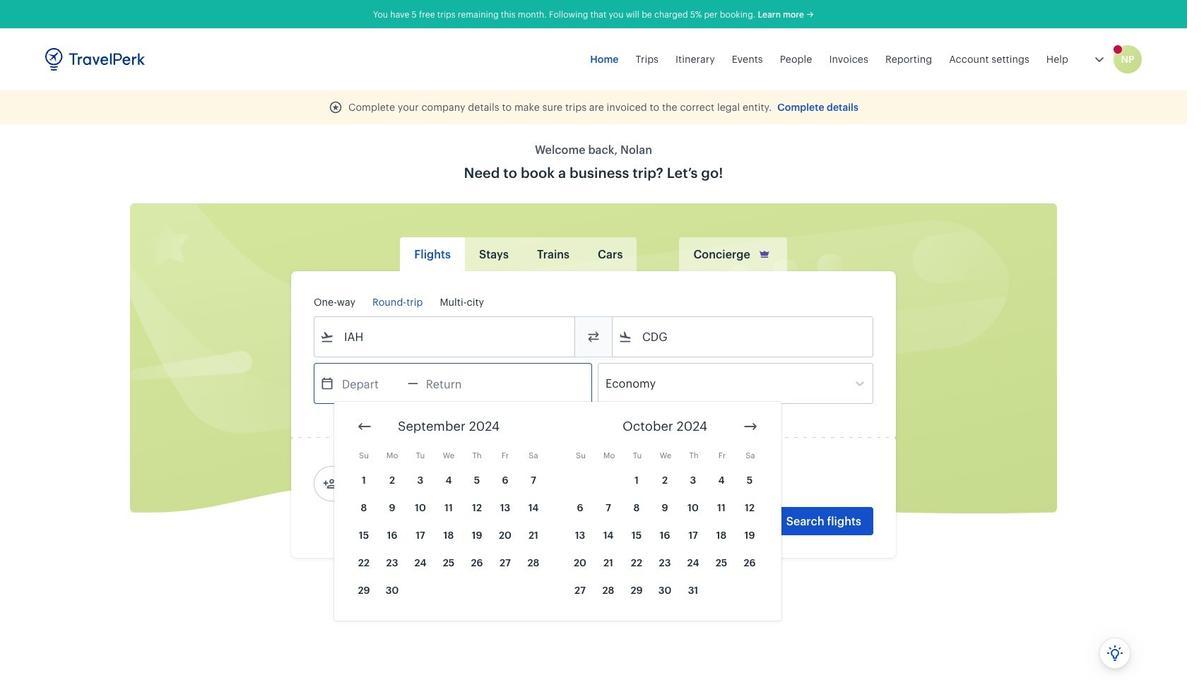 Task type: locate. For each thing, give the bounding box(es) containing it.
Return text field
[[418, 364, 492, 404]]

Add first traveler search field
[[337, 473, 484, 495]]

From search field
[[334, 326, 556, 348]]

move backward to switch to the previous month. image
[[356, 418, 373, 435]]

To search field
[[633, 326, 854, 348]]



Task type: describe. For each thing, give the bounding box(es) containing it.
Depart text field
[[334, 364, 408, 404]]

calendar application
[[334, 402, 1187, 621]]

move forward to switch to the next month. image
[[742, 418, 759, 435]]



